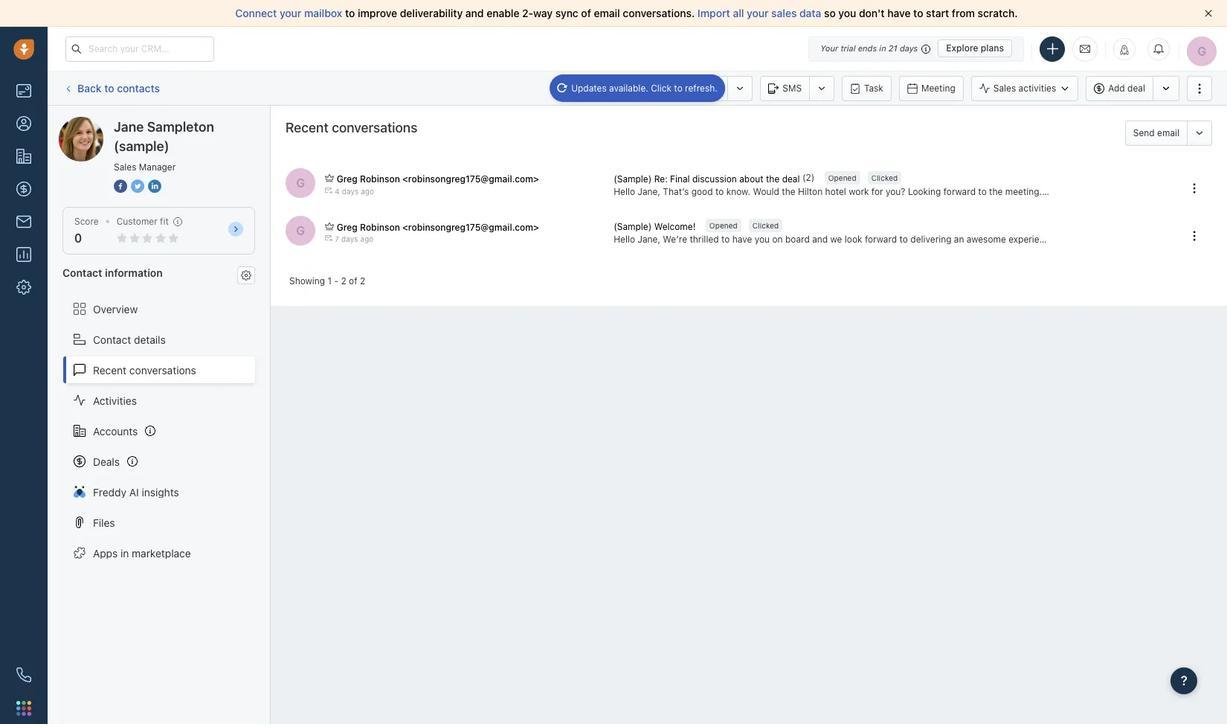 Task type: locate. For each thing, give the bounding box(es) containing it.
0 vertical spatial ago
[[361, 186, 374, 195]]

1 vertical spatial recent conversations
[[93, 364, 196, 376]]

1 horizontal spatial of
[[582, 7, 592, 19]]

improve
[[358, 7, 397, 19]]

contact down overview
[[93, 333, 131, 346]]

1 <robinsongreg175@gmail.com> from the top
[[403, 174, 539, 185]]

sampleton up manager
[[147, 119, 214, 135]]

0 vertical spatial greg
[[337, 174, 358, 185]]

1 vertical spatial days
[[342, 186, 359, 195]]

(sample) up hello
[[614, 173, 652, 184]]

jane down back
[[89, 116, 112, 129]]

the left hilton
[[782, 186, 796, 197]]

2 robinson from the top
[[360, 221, 400, 233]]

to right back
[[104, 82, 114, 94]]

close image
[[1206, 10, 1213, 17]]

0 vertical spatial in
[[880, 43, 887, 53]]

way
[[534, 7, 553, 19]]

0 horizontal spatial your
[[280, 7, 302, 19]]

have
[[888, 7, 911, 19]]

email inside button
[[1158, 127, 1180, 138]]

0 vertical spatial robinson
[[360, 174, 400, 185]]

in left 21
[[880, 43, 887, 53]]

(sample) inside (sample) re: final discussion about the deal (2)
[[614, 173, 652, 184]]

plans
[[981, 42, 1005, 54]]

(sample) re: final discussion about the deal link
[[614, 172, 803, 185]]

all
[[733, 7, 745, 19]]

contact down '0' button
[[63, 267, 102, 279]]

1 vertical spatial <robinsongreg175@gmail.com>
[[403, 221, 539, 233]]

conversations up 4 days ago
[[332, 120, 418, 135]]

greg robinson <robinsongreg175@gmail.com> for (sample) welcome!
[[337, 221, 539, 233]]

0 horizontal spatial jane
[[89, 116, 112, 129]]

1 2 from the left
[[341, 276, 347, 287]]

0 horizontal spatial the
[[767, 173, 780, 184]]

1 vertical spatial deal
[[783, 173, 800, 184]]

manager
[[139, 161, 176, 173]]

deliverability
[[400, 7, 463, 19]]

hotel
[[826, 186, 847, 197]]

1 vertical spatial (sample)
[[614, 221, 652, 232]]

0 horizontal spatial email
[[594, 7, 620, 19]]

2 greg robinson <robinsongreg175@gmail.com> from the top
[[337, 221, 539, 233]]

available.
[[610, 82, 649, 93]]

0 horizontal spatial in
[[121, 547, 129, 559]]

jane sampleton (sample) sales manager
[[114, 119, 214, 173]]

activities
[[1019, 83, 1057, 94]]

your left "mailbox"
[[280, 7, 302, 19]]

meeting
[[922, 82, 956, 93]]

recent up activities
[[93, 364, 127, 376]]

1 horizontal spatial your
[[747, 7, 769, 19]]

sales
[[994, 83, 1017, 94], [114, 161, 137, 173]]

sampleton inside jane sampleton (sample) sales manager
[[147, 119, 214, 135]]

in right apps
[[121, 547, 129, 559]]

deal left '(2)' at the right top of page
[[783, 173, 800, 184]]

sampleton for jane sampleton (sample) sales manager
[[147, 119, 214, 135]]

0 vertical spatial opened
[[829, 174, 857, 183]]

ago right 7
[[361, 234, 374, 243]]

(sample) for jane sampleton (sample)
[[168, 116, 211, 129]]

1 vertical spatial robinson
[[360, 221, 400, 233]]

greg up 4 days ago
[[337, 174, 358, 185]]

1 horizontal spatial opened
[[829, 174, 857, 183]]

1 vertical spatial clicked
[[753, 221, 779, 230]]

sales left the activities
[[994, 83, 1017, 94]]

call button
[[682, 76, 728, 101]]

ago for (sample) welcome!
[[361, 234, 374, 243]]

hilton
[[798, 186, 823, 197]]

sales activities button
[[972, 76, 1087, 101], [972, 76, 1079, 101]]

greg robinson <robinsongreg175@gmail.com>
[[337, 174, 539, 185], [337, 221, 539, 233]]

send email button
[[1126, 121, 1188, 146]]

sales up "facebook circled" image
[[114, 161, 137, 173]]

1 horizontal spatial sales
[[994, 83, 1017, 94]]

1 vertical spatial greg robinson <robinsongreg175@gmail.com>
[[337, 221, 539, 233]]

linkedin circled image
[[148, 179, 161, 194]]

clicked up for
[[872, 174, 898, 183]]

0 vertical spatial (sample)
[[614, 173, 652, 184]]

enable
[[487, 7, 520, 19]]

sms
[[783, 82, 802, 93]]

sales inside jane sampleton (sample) sales manager
[[114, 161, 137, 173]]

1 greg robinson <robinsongreg175@gmail.com> from the top
[[337, 174, 539, 185]]

robinson up the 7 days ago
[[360, 221, 400, 233]]

jane sampleton (sample)
[[89, 116, 211, 129]]

greg robinson <robinsongreg175@gmail.com> for (sample) re: final discussion about the deal
[[337, 174, 539, 185]]

1 robinson from the top
[[360, 174, 400, 185]]

email
[[594, 7, 620, 19], [1158, 127, 1180, 138]]

to right "mailbox"
[[345, 7, 355, 19]]

days for (sample) re: final discussion about the deal
[[342, 186, 359, 195]]

0 vertical spatial greg robinson <robinsongreg175@gmail.com>
[[337, 174, 539, 185]]

days right 7
[[342, 234, 358, 243]]

clicked down 'would'
[[753, 221, 779, 230]]

1 vertical spatial email
[[1158, 127, 1180, 138]]

0 horizontal spatial conversations
[[129, 364, 196, 376]]

0 vertical spatial contact
[[63, 267, 102, 279]]

updates
[[572, 82, 607, 93]]

twitter circled image
[[131, 179, 144, 194]]

jane inside jane sampleton (sample) sales manager
[[114, 119, 144, 135]]

greg right meeting.
[[1045, 186, 1066, 197]]

don't
[[860, 7, 885, 19]]

0
[[74, 232, 82, 245]]

mailbox
[[304, 7, 343, 19]]

(sample) up manager
[[168, 116, 211, 129]]

to
[[345, 7, 355, 19], [914, 7, 924, 19], [104, 82, 114, 94], [675, 82, 683, 93], [716, 186, 724, 197], [979, 186, 987, 197]]

(sample) inside button
[[614, 221, 652, 232]]

1 horizontal spatial recent conversations
[[286, 120, 418, 135]]

2 <robinsongreg175@gmail.com> from the top
[[403, 221, 539, 233]]

7 days ago
[[335, 234, 374, 243]]

to left start
[[914, 7, 924, 19]]

discussion
[[693, 173, 737, 184]]

conversations down the details
[[129, 364, 196, 376]]

7
[[335, 234, 339, 243]]

1 vertical spatial (sample)
[[114, 138, 169, 154]]

days right 21
[[900, 43, 918, 53]]

explore plans link
[[939, 39, 1013, 57]]

freddy
[[93, 486, 127, 498]]

1 vertical spatial conversations
[[129, 364, 196, 376]]

<robinsongreg175@gmail.com> for (sample) re: final discussion about the deal
[[403, 174, 539, 185]]

the left meeting.
[[990, 186, 1003, 197]]

0 horizontal spatial 2
[[341, 276, 347, 287]]

2-
[[523, 7, 534, 19]]

ends
[[859, 43, 878, 53]]

recent up outgoing icon
[[286, 120, 329, 135]]

of right 'sync'
[[582, 7, 592, 19]]

0 horizontal spatial opened
[[710, 221, 738, 230]]

know.
[[727, 186, 751, 197]]

jane for jane sampleton (sample)
[[89, 116, 112, 129]]

the up 'would'
[[767, 173, 780, 184]]

(sample) down hello
[[614, 221, 652, 232]]

0 vertical spatial of
[[582, 7, 592, 19]]

opened down know. at the top of page
[[710, 221, 738, 230]]

1 (sample) from the top
[[614, 173, 652, 184]]

1 horizontal spatial email
[[1158, 127, 1180, 138]]

0 vertical spatial (sample)
[[168, 116, 211, 129]]

your trial ends in 21 days
[[821, 43, 918, 53]]

contacts
[[117, 82, 160, 94]]

0 horizontal spatial deal
[[783, 173, 800, 184]]

0 horizontal spatial clicked
[[753, 221, 779, 230]]

0 horizontal spatial recent conversations
[[93, 364, 196, 376]]

of
[[582, 7, 592, 19], [349, 276, 358, 287]]

1 horizontal spatial jane
[[114, 119, 144, 135]]

files
[[93, 516, 115, 529]]

contact details
[[93, 333, 166, 346]]

1 horizontal spatial clicked
[[872, 174, 898, 183]]

of right -
[[349, 276, 358, 287]]

1 vertical spatial sales
[[114, 161, 137, 173]]

recent conversations down the details
[[93, 364, 196, 376]]

1 vertical spatial opened
[[710, 221, 738, 230]]

(sample) welcome! button
[[614, 220, 699, 233]]

recent conversations up 4 days ago
[[286, 120, 418, 135]]

1 horizontal spatial conversations
[[332, 120, 418, 135]]

jane,
[[638, 186, 661, 197]]

email right send
[[1158, 127, 1180, 138]]

forward
[[944, 186, 976, 197]]

1 vertical spatial ago
[[361, 234, 374, 243]]

import all your sales data link
[[698, 7, 825, 19]]

days right 4 on the left top of the page
[[342, 186, 359, 195]]

1 vertical spatial of
[[349, 276, 358, 287]]

0 vertical spatial days
[[900, 43, 918, 53]]

0 vertical spatial sales
[[994, 83, 1017, 94]]

ago
[[361, 186, 374, 195], [361, 234, 374, 243]]

marketplace
[[132, 547, 191, 559]]

0 horizontal spatial of
[[349, 276, 358, 287]]

to right click
[[675, 82, 683, 93]]

(sample) for jane sampleton (sample) sales manager
[[114, 138, 169, 154]]

for
[[872, 186, 884, 197]]

ago right 4 on the left top of the page
[[361, 186, 374, 195]]

0 horizontal spatial recent
[[93, 364, 127, 376]]

2 vertical spatial greg
[[337, 221, 358, 233]]

greg up the 7 days ago
[[337, 221, 358, 233]]

(sample) down 'jane sampleton (sample)'
[[114, 138, 169, 154]]

jane down contacts in the left top of the page
[[114, 119, 144, 135]]

<robinsongreg175@gmail.com>
[[403, 174, 539, 185], [403, 221, 539, 233]]

2 (sample) from the top
[[614, 221, 652, 232]]

back to contacts
[[77, 82, 160, 94]]

(sample) re: final discussion about the deal button
[[614, 172, 803, 185]]

call link
[[682, 76, 728, 101]]

sampleton down contacts in the left top of the page
[[114, 116, 166, 129]]

robinson up 4 days ago
[[360, 174, 400, 185]]

1 vertical spatial contact
[[93, 333, 131, 346]]

apps in marketplace
[[93, 547, 191, 559]]

1 horizontal spatial deal
[[1128, 83, 1146, 94]]

outgoing image
[[325, 186, 333, 194]]

2 vertical spatial days
[[342, 234, 358, 243]]

deal right add
[[1128, 83, 1146, 94]]

clicked
[[872, 174, 898, 183], [753, 221, 779, 230]]

2 your from the left
[[747, 7, 769, 19]]

add deal
[[1109, 83, 1146, 94]]

send
[[1134, 127, 1156, 138]]

conversations
[[332, 120, 418, 135], [129, 364, 196, 376]]

2
[[341, 276, 347, 287], [360, 276, 366, 287]]

(sample)
[[168, 116, 211, 129], [114, 138, 169, 154]]

0 vertical spatial <robinsongreg175@gmail.com>
[[403, 174, 539, 185]]

0 vertical spatial deal
[[1128, 83, 1146, 94]]

import
[[698, 7, 731, 19]]

0 horizontal spatial sales
[[114, 161, 137, 173]]

1 horizontal spatial 2
[[360, 276, 366, 287]]

recent
[[286, 120, 329, 135], [93, 364, 127, 376]]

0 vertical spatial clicked
[[872, 174, 898, 183]]

email right 'sync'
[[594, 7, 620, 19]]

welcome!
[[655, 221, 696, 232]]

(sample) inside jane sampleton (sample) sales manager
[[114, 138, 169, 154]]

0 vertical spatial recent
[[286, 120, 329, 135]]

(sample) re: final discussion about the deal (2)
[[614, 172, 815, 184]]

(sample) welcome!
[[614, 221, 696, 232]]

updates available. click to refresh.
[[572, 82, 718, 93]]

your right 'all'
[[747, 7, 769, 19]]

email button
[[622, 76, 675, 101]]

so
[[825, 7, 836, 19]]

phone image
[[16, 668, 31, 682]]

to right 'forward'
[[979, 186, 987, 197]]

contact
[[63, 267, 102, 279], [93, 333, 131, 346]]

task
[[865, 82, 884, 93]]

opened up hello jane, that's good to know. would the hilton hotel work for you? looking forward to the meeting. greg
[[829, 174, 857, 183]]



Task type: describe. For each thing, give the bounding box(es) containing it.
contact for contact information
[[63, 267, 102, 279]]

email
[[644, 82, 667, 93]]

score
[[74, 216, 99, 227]]

21
[[889, 43, 898, 53]]

<robinsongreg175@gmail.com> for (sample) welcome!
[[403, 221, 539, 233]]

to down discussion
[[716, 186, 724, 197]]

the inside (sample) re: final discussion about the deal (2)
[[767, 173, 780, 184]]

mng settings image
[[241, 270, 252, 280]]

trial
[[841, 43, 856, 53]]

explore
[[947, 42, 979, 54]]

Search your CRM... text field
[[65, 36, 214, 61]]

looking
[[909, 186, 942, 197]]

conversations.
[[623, 7, 695, 19]]

0 vertical spatial recent conversations
[[286, 120, 418, 135]]

(sample) for (sample) re: final discussion about the deal (2)
[[614, 173, 652, 184]]

freddy ai insights
[[93, 486, 179, 498]]

meeting button
[[900, 76, 964, 101]]

0 vertical spatial email
[[594, 7, 620, 19]]

refresh.
[[685, 82, 718, 93]]

final
[[671, 173, 690, 184]]

robinson for (sample) welcome!
[[360, 221, 400, 233]]

phone element
[[9, 660, 39, 690]]

customer fit
[[117, 216, 169, 227]]

back to contacts link
[[63, 77, 161, 100]]

0 button
[[74, 232, 82, 245]]

(sample) for (sample) welcome!
[[614, 221, 652, 232]]

you?
[[886, 186, 906, 197]]

1 vertical spatial greg
[[1045, 186, 1066, 197]]

ago for (sample) re: final discussion about the deal
[[361, 186, 374, 195]]

robinson for (sample) re: final discussion about the deal
[[360, 174, 400, 185]]

deal inside (sample) re: final discussion about the deal (2)
[[783, 173, 800, 184]]

connect
[[235, 7, 277, 19]]

work
[[849, 186, 870, 197]]

sync
[[556, 7, 579, 19]]

sales
[[772, 7, 797, 19]]

greg for (sample) welcome!
[[337, 221, 358, 233]]

(2)
[[803, 172, 815, 183]]

and
[[466, 7, 484, 19]]

days for (sample) welcome!
[[342, 234, 358, 243]]

outgoing image
[[325, 234, 333, 242]]

4
[[335, 186, 340, 195]]

add deal button
[[1087, 76, 1153, 101]]

overview
[[93, 303, 138, 315]]

click
[[651, 82, 672, 93]]

scratch.
[[978, 7, 1018, 19]]

score 0
[[74, 216, 99, 245]]

facebook circled image
[[114, 179, 127, 194]]

4 days ago
[[335, 186, 374, 195]]

sales activities
[[994, 83, 1057, 94]]

task button
[[842, 76, 892, 101]]

send email
[[1134, 127, 1180, 138]]

ai
[[129, 486, 139, 498]]

you
[[839, 7, 857, 19]]

send email image
[[1081, 42, 1091, 55]]

2 2 from the left
[[360, 276, 366, 287]]

contact information
[[63, 267, 163, 279]]

jane for jane sampleton (sample) sales manager
[[114, 119, 144, 135]]

1 horizontal spatial in
[[880, 43, 887, 53]]

hello
[[614, 186, 636, 197]]

deal inside "add deal" "button"
[[1128, 83, 1146, 94]]

information
[[105, 267, 163, 279]]

connect your mailbox to improve deliverability and enable 2-way sync of email conversations. import all your sales data so you don't have to start from scratch.
[[235, 7, 1018, 19]]

would
[[753, 186, 780, 197]]

sampleton for jane sampleton (sample)
[[114, 116, 166, 129]]

1 your from the left
[[280, 7, 302, 19]]

explore plans
[[947, 42, 1005, 54]]

freshworks switcher image
[[16, 701, 31, 716]]

details
[[134, 333, 166, 346]]

1 vertical spatial in
[[121, 547, 129, 559]]

re:
[[655, 173, 668, 184]]

deals
[[93, 455, 120, 468]]

from
[[953, 7, 976, 19]]

meeting.
[[1006, 186, 1043, 197]]

contact for contact details
[[93, 333, 131, 346]]

-
[[334, 276, 339, 287]]

1 vertical spatial recent
[[93, 364, 127, 376]]

1 horizontal spatial recent
[[286, 120, 329, 135]]

what's new image
[[1120, 44, 1130, 55]]

2 horizontal spatial the
[[990, 186, 1003, 197]]

1 horizontal spatial the
[[782, 186, 796, 197]]

1
[[328, 276, 332, 287]]

add
[[1109, 83, 1126, 94]]

activities
[[93, 394, 137, 407]]

call
[[705, 82, 721, 93]]

insights
[[142, 486, 179, 498]]

that's
[[663, 186, 689, 197]]

start
[[927, 7, 950, 19]]

fit
[[160, 216, 169, 227]]

greg for (sample) re: final discussion about the deal
[[337, 174, 358, 185]]

hello jane, that's good to know. would the hilton hotel work for you? looking forward to the meeting. greg
[[614, 186, 1066, 197]]

showing
[[289, 276, 325, 287]]

customer
[[117, 216, 158, 227]]

about
[[740, 173, 764, 184]]

accounts
[[93, 425, 138, 437]]

0 vertical spatial conversations
[[332, 120, 418, 135]]

back
[[77, 82, 102, 94]]

your
[[821, 43, 839, 53]]

connect your mailbox link
[[235, 7, 345, 19]]

data
[[800, 7, 822, 19]]



Task type: vqa. For each thing, say whether or not it's contained in the screenshot.
Goals?
no



